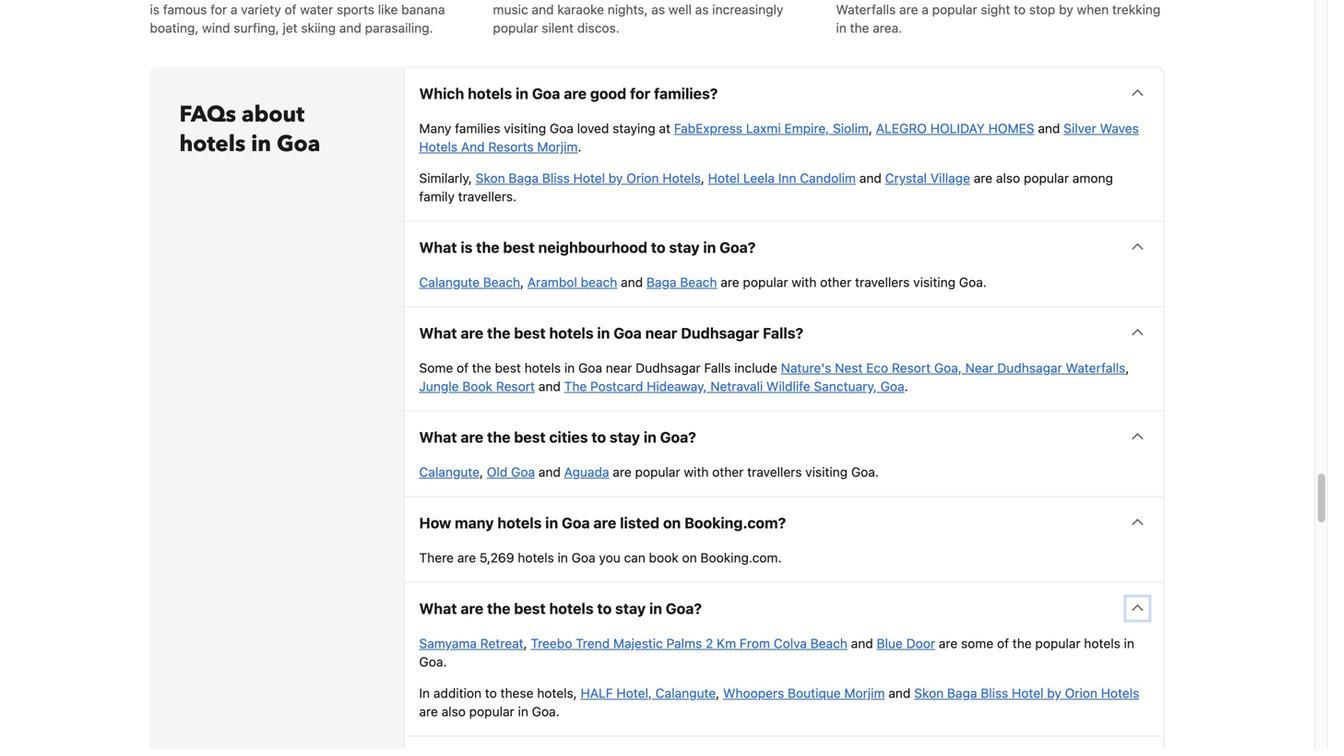 Task type: describe. For each thing, give the bounding box(es) containing it.
silver waves hotels and resorts morjim link
[[419, 121, 1139, 154]]

to for hotels
[[597, 600, 612, 618]]

calangute , old goa and aguada are popular with other travellers visiting goa.
[[419, 465, 879, 480]]

laxmi
[[746, 121, 781, 136]]

are right there
[[457, 550, 476, 566]]

best for what are the best cities to stay in goa?
[[514, 429, 546, 446]]

door
[[906, 636, 935, 651]]

some
[[419, 360, 453, 376]]

falls?
[[763, 325, 803, 342]]

silver
[[1064, 121, 1097, 136]]

1 horizontal spatial travellers
[[855, 275, 910, 290]]

1 vertical spatial visiting
[[913, 275, 956, 290]]

loved
[[577, 121, 609, 136]]

stay for neighbourhood
[[669, 239, 700, 256]]

0 vertical spatial bliss
[[542, 170, 570, 186]]

1 horizontal spatial hotel
[[708, 170, 740, 186]]

1 vertical spatial with
[[684, 465, 709, 480]]

trend
[[576, 636, 610, 651]]

0 horizontal spatial skon
[[476, 170, 505, 186]]

2 horizontal spatial beach
[[810, 636, 848, 651]]

what is the best neighbourhood to stay in goa? button
[[404, 222, 1164, 273]]

and inside in addition to these hotels, half hotel, calangute , whoopers boutique morjim and skon baga bliss hotel by orion hotels are also popular in goa.
[[888, 686, 911, 701]]

0 horizontal spatial beach
[[483, 275, 520, 290]]

best for what is the best neighbourhood to stay in goa?
[[503, 239, 535, 256]]

to for cities
[[591, 429, 606, 446]]

of inside some of the best hotels in goa near dudhsagar falls include nature's nest eco resort goa, near dudhsagar waterfalls , jungle book resort and the postcard hideaway, netravali wildlife sanctuary, goa .
[[457, 360, 469, 376]]

old
[[487, 465, 508, 480]]

0 vertical spatial skon baga bliss hotel by orion hotels link
[[476, 170, 701, 186]]

families
[[455, 121, 500, 136]]

what for what are the best hotels to stay in goa?
[[419, 600, 457, 618]]

siolim
[[833, 121, 869, 136]]

jungle
[[419, 379, 459, 394]]

and left crystal
[[859, 170, 882, 186]]

orion inside in addition to these hotels, half hotel, calangute , whoopers boutique morjim and skon baga bliss hotel by orion hotels are also popular in goa.
[[1065, 686, 1098, 701]]

on inside dropdown button
[[663, 515, 681, 532]]

calangute inside in addition to these hotels, half hotel, calangute , whoopers boutique morjim and skon baga bliss hotel by orion hotels are also popular in goa.
[[656, 686, 716, 701]]

are inside what are the best cities to stay in goa? dropdown button
[[461, 429, 484, 446]]

goa inside faqs about hotels in goa
[[277, 129, 320, 159]]

the for what are the best hotels to stay in goa?
[[487, 600, 510, 618]]

old goa link
[[487, 465, 535, 480]]

retreat
[[480, 636, 524, 651]]

boutique
[[788, 686, 841, 701]]

goa. inside in addition to these hotels, half hotel, calangute , whoopers boutique morjim and skon baga bliss hotel by orion hotels are also popular in goa.
[[532, 705, 560, 720]]

how
[[419, 515, 451, 532]]

0 horizontal spatial other
[[712, 465, 744, 480]]

fabexpress
[[674, 121, 743, 136]]

waterfalls
[[1066, 360, 1126, 376]]

falls
[[704, 360, 731, 376]]

hotels inside in addition to these hotels, half hotel, calangute , whoopers boutique morjim and skon baga bliss hotel by orion hotels are also popular in goa.
[[1101, 686, 1139, 701]]

best for what are the best hotels to stay in goa?
[[514, 600, 546, 618]]

postcard
[[590, 379, 643, 394]]

hotels inside how many hotels in goa are listed on booking.com? dropdown button
[[497, 515, 542, 532]]

calangute beach , arambol beach and baga beach are popular with other travellers visiting goa.
[[419, 275, 987, 290]]

1 vertical spatial hotels
[[663, 170, 701, 186]]

many families visiting goa loved staying at fabexpress laxmi empire, siolim , alegro holiday homes and
[[419, 121, 1064, 136]]

arambol
[[527, 275, 577, 290]]

inn
[[778, 170, 796, 186]]

what for what are the best hotels in goa near dudhsagar falls?
[[419, 325, 457, 342]]

bliss inside in addition to these hotels, half hotel, calangute , whoopers boutique morjim and skon baga bliss hotel by orion hotels are also popular in goa.
[[981, 686, 1008, 701]]

. inside some of the best hotels in goa near dudhsagar falls include nature's nest eco resort goa, near dudhsagar waterfalls , jungle book resort and the postcard hideaway, netravali wildlife sanctuary, goa .
[[905, 379, 908, 394]]

0 horizontal spatial resort
[[496, 379, 535, 394]]

near for falls
[[606, 360, 632, 376]]

alegro holiday homes link
[[876, 121, 1035, 136]]

booking.com.
[[701, 550, 782, 566]]

families?
[[654, 85, 718, 102]]

are right baga beach link
[[721, 275, 739, 290]]

hotels,
[[537, 686, 577, 701]]

accordion control element
[[404, 67, 1164, 750]]

dudhsagar for falls
[[636, 360, 701, 376]]

, inside some of the best hotels in goa near dudhsagar falls include nature's nest eco resort goa, near dudhsagar waterfalls , jungle book resort and the postcard hideaway, netravali wildlife sanctuary, goa .
[[1126, 360, 1129, 376]]

in inside 'dropdown button'
[[649, 600, 662, 618]]

are inside which hotels in goa are good for families? dropdown button
[[564, 85, 587, 102]]

how many hotels in goa are listed on booking.com? button
[[404, 497, 1164, 549]]

what are the best hotels to stay in goa? button
[[404, 583, 1164, 635]]

hotel leela inn candolim link
[[708, 170, 856, 186]]

are some of the popular hotels in goa.
[[419, 636, 1134, 670]]

from
[[740, 636, 770, 651]]

hideaway,
[[647, 379, 707, 394]]

blue
[[877, 636, 903, 651]]

hotel,
[[617, 686, 652, 701]]

samyama retreat link
[[419, 636, 524, 651]]

best for some of the best hotels in goa near dudhsagar falls include nature's nest eco resort goa, near dudhsagar waterfalls , jungle book resort and the postcard hideaway, netravali wildlife sanctuary, goa .
[[495, 360, 521, 376]]

is
[[461, 239, 473, 256]]

and left silver
[[1038, 121, 1060, 136]]

the for what are the best cities to stay in goa?
[[487, 429, 510, 446]]

listed
[[620, 515, 660, 532]]

include
[[734, 360, 777, 376]]

which hotels in goa are good for families? button
[[404, 68, 1164, 119]]

good
[[590, 85, 627, 102]]

dudhsagar right near
[[997, 360, 1062, 376]]

in inside dropdown button
[[644, 429, 657, 446]]

alegro
[[876, 121, 927, 136]]

are inside in addition to these hotels, half hotel, calangute , whoopers boutique morjim and skon baga bliss hotel by orion hotels are also popular in goa.
[[419, 705, 438, 720]]

holiday
[[930, 121, 985, 136]]

popular inside are some of the popular hotels in goa.
[[1035, 636, 1081, 651]]

near for falls?
[[645, 325, 677, 342]]

of inside are some of the popular hotels in goa.
[[997, 636, 1009, 651]]

faqs
[[179, 99, 236, 130]]

also inside in addition to these hotels, half hotel, calangute , whoopers boutique morjim and skon baga bliss hotel by orion hotels are also popular in goa.
[[442, 705, 466, 720]]

eco
[[866, 360, 888, 376]]

the for what is the best neighbourhood to stay in goa?
[[476, 239, 500, 256]]

nest
[[835, 360, 863, 376]]

and down what are the best cities to stay in goa?
[[539, 465, 561, 480]]

majestic
[[613, 636, 663, 651]]

hotels inside silver waves hotels and resorts morjim
[[419, 139, 458, 154]]

baga inside in addition to these hotels, half hotel, calangute , whoopers boutique morjim and skon baga bliss hotel by orion hotels are also popular in goa.
[[947, 686, 977, 701]]

village
[[930, 170, 970, 186]]

stay for cities
[[610, 429, 640, 446]]

km
[[717, 636, 736, 651]]

calangute link
[[419, 465, 480, 480]]

are inside how many hotels in goa are listed on booking.com? dropdown button
[[593, 515, 616, 532]]

hotel inside in addition to these hotels, half hotel, calangute , whoopers boutique morjim and skon baga bliss hotel by orion hotels are also popular in goa.
[[1012, 686, 1044, 701]]

calangute for is
[[419, 275, 480, 290]]

some of the best hotels in goa near dudhsagar falls include nature's nest eco resort goa, near dudhsagar waterfalls , jungle book resort and the postcard hideaway, netravali wildlife sanctuary, goa .
[[419, 360, 1129, 394]]

silver waves hotels and resorts morjim
[[419, 121, 1139, 154]]

morjim inside silver waves hotels and resorts morjim
[[537, 139, 578, 154]]

some
[[961, 636, 994, 651]]

many
[[419, 121, 451, 136]]

2 vertical spatial visiting
[[805, 465, 848, 480]]

the postcard hideaway, netravali wildlife sanctuary, goa link
[[564, 379, 905, 394]]

waves
[[1100, 121, 1139, 136]]

fabexpress laxmi empire, siolim link
[[674, 121, 869, 136]]

what are the best cities to stay in goa? button
[[404, 412, 1164, 463]]

blue door link
[[877, 636, 935, 651]]

nature's nest eco resort goa, near dudhsagar waterfalls link
[[781, 360, 1126, 376]]

among
[[1073, 170, 1113, 186]]

hotels inside some of the best hotels in goa near dudhsagar falls include nature's nest eco resort goa, near dudhsagar waterfalls , jungle book resort and the postcard hideaway, netravali wildlife sanctuary, goa .
[[524, 360, 561, 376]]

also inside are also popular among family travellers.
[[996, 170, 1020, 186]]

nature's
[[781, 360, 831, 376]]

candolim
[[800, 170, 856, 186]]

in inside in addition to these hotels, half hotel, calangute , whoopers boutique morjim and skon baga bliss hotel by orion hotels are also popular in goa.
[[518, 705, 528, 720]]

calangute beach link
[[419, 275, 520, 290]]

for
[[630, 85, 650, 102]]

leela
[[743, 170, 775, 186]]



Task type: locate. For each thing, give the bounding box(es) containing it.
hotels inside what are the best hotels in goa near dudhsagar falls? dropdown button
[[549, 325, 594, 342]]

travellers up eco
[[855, 275, 910, 290]]

3 what from the top
[[419, 429, 457, 446]]

0 horizontal spatial morjim
[[537, 139, 578, 154]]

1 horizontal spatial bliss
[[981, 686, 1008, 701]]

near up postcard
[[606, 360, 632, 376]]

baga beach link
[[646, 275, 717, 290]]

stay up 'calangute , old goa and aguada are popular with other travellers visiting goa.'
[[610, 429, 640, 446]]

stay for hotels
[[615, 600, 646, 618]]

1 vertical spatial skon baga bliss hotel by orion hotels link
[[914, 686, 1139, 701]]

1 vertical spatial skon
[[914, 686, 944, 701]]

other down what is the best neighbourhood to stay in goa? dropdown button
[[820, 275, 852, 290]]

are right "village"
[[974, 170, 993, 186]]

1 horizontal spatial skon baga bliss hotel by orion hotels link
[[914, 686, 1139, 701]]

also down homes
[[996, 170, 1020, 186]]

0 vertical spatial calangute
[[419, 275, 480, 290]]

near inside some of the best hotels in goa near dudhsagar falls include nature's nest eco resort goa, near dudhsagar waterfalls , jungle book resort and the postcard hideaway, netravali wildlife sanctuary, goa .
[[606, 360, 632, 376]]

0 vertical spatial goa?
[[720, 239, 756, 256]]

also down addition
[[442, 705, 466, 720]]

popular left among
[[1024, 170, 1069, 186]]

skon down door in the right of the page
[[914, 686, 944, 701]]

are inside are some of the popular hotels in goa.
[[939, 636, 958, 651]]

1 horizontal spatial visiting
[[805, 465, 848, 480]]

popular inside in addition to these hotels, half hotel, calangute , whoopers boutique morjim and skon baga bliss hotel by orion hotels are also popular in goa.
[[469, 705, 514, 720]]

palms
[[666, 636, 702, 651]]

hotel
[[573, 170, 605, 186], [708, 170, 740, 186], [1012, 686, 1044, 701]]

in inside some of the best hotels in goa near dudhsagar falls include nature's nest eco resort goa, near dudhsagar waterfalls , jungle book resort and the postcard hideaway, netravali wildlife sanctuary, goa .
[[564, 360, 575, 376]]

can
[[624, 550, 645, 566]]

resort right book
[[496, 379, 535, 394]]

what up calangute "link"
[[419, 429, 457, 446]]

beach up falls
[[680, 275, 717, 290]]

near inside what are the best hotels in goa near dudhsagar falls? dropdown button
[[645, 325, 677, 342]]

5,269
[[480, 550, 514, 566]]

1 horizontal spatial on
[[682, 550, 697, 566]]

on right the listed
[[663, 515, 681, 532]]

to right cities
[[591, 429, 606, 446]]

2 horizontal spatial baga
[[947, 686, 977, 701]]

are left the listed
[[593, 515, 616, 532]]

travellers.
[[458, 189, 517, 204]]

1 vertical spatial goa?
[[660, 429, 696, 446]]

popular down what is the best neighbourhood to stay in goa? dropdown button
[[743, 275, 788, 290]]

the inside are some of the popular hotels in goa.
[[1013, 636, 1032, 651]]

skon baga bliss hotel by orion hotels link down loved
[[476, 170, 701, 186]]

0 vertical spatial morjim
[[537, 139, 578, 154]]

2 what from the top
[[419, 325, 457, 342]]

1 horizontal spatial also
[[996, 170, 1020, 186]]

best for what are the best hotels in goa near dudhsagar falls?
[[514, 325, 546, 342]]

are inside what are the best hotels in goa near dudhsagar falls? dropdown button
[[461, 325, 484, 342]]

bliss up what is the best neighbourhood to stay in goa?
[[542, 170, 570, 186]]

best up arambol
[[503, 239, 535, 256]]

what are the best hotels in goa near dudhsagar falls? button
[[404, 307, 1164, 359]]

0 horizontal spatial hotel
[[573, 170, 605, 186]]

netravali
[[710, 379, 763, 394]]

skon baga bliss hotel by orion hotels link down some at the bottom right of the page
[[914, 686, 1139, 701]]

hotels inside which hotels in goa are good for families? dropdown button
[[468, 85, 512, 102]]

,
[[869, 121, 873, 136], [701, 170, 705, 186], [520, 275, 524, 290], [1126, 360, 1129, 376], [480, 465, 483, 480], [524, 636, 527, 651], [716, 686, 720, 701]]

0 horizontal spatial travellers
[[747, 465, 802, 480]]

near down baga beach link
[[645, 325, 677, 342]]

1 horizontal spatial near
[[645, 325, 677, 342]]

1 vertical spatial on
[[682, 550, 697, 566]]

of
[[457, 360, 469, 376], [997, 636, 1009, 651]]

0 horizontal spatial with
[[684, 465, 709, 480]]

1 horizontal spatial by
[[1047, 686, 1062, 701]]

are down calangute beach link
[[461, 325, 484, 342]]

which hotels in goa are good for families?
[[419, 85, 718, 102]]

2 horizontal spatial hotel
[[1012, 686, 1044, 701]]

and left the
[[538, 379, 561, 394]]

0 vertical spatial on
[[663, 515, 681, 532]]

skon
[[476, 170, 505, 186], [914, 686, 944, 701]]

1 vertical spatial .
[[905, 379, 908, 394]]

resort right eco
[[892, 360, 931, 376]]

hotels inside what are the best hotels to stay in goa? 'dropdown button'
[[549, 600, 594, 618]]

what are the best cities to stay in goa?
[[419, 429, 696, 446]]

wildlife
[[766, 379, 810, 394]]

to inside dropdown button
[[591, 429, 606, 446]]

to inside 'dropdown button'
[[597, 600, 612, 618]]

best inside some of the best hotels in goa near dudhsagar falls include nature's nest eco resort goa, near dudhsagar waterfalls , jungle book resort and the postcard hideaway, netravali wildlife sanctuary, goa .
[[495, 360, 521, 376]]

you
[[599, 550, 621, 566]]

dudhsagar for falls?
[[681, 325, 759, 342]]

are inside are also popular among family travellers.
[[974, 170, 993, 186]]

colva
[[774, 636, 807, 651]]

1 vertical spatial other
[[712, 465, 744, 480]]

neighbourhood
[[538, 239, 647, 256]]

2 horizontal spatial visiting
[[913, 275, 956, 290]]

with up the booking.com?
[[684, 465, 709, 480]]

goa. down the hotels,
[[532, 705, 560, 720]]

beach right the colva
[[810, 636, 848, 651]]

on
[[663, 515, 681, 532], [682, 550, 697, 566]]

travellers
[[855, 275, 910, 290], [747, 465, 802, 480]]

goa? for what are the best hotels to stay in goa?
[[666, 600, 702, 618]]

of right some at the bottom right of the page
[[997, 636, 1009, 651]]

what up some
[[419, 325, 457, 342]]

whoopers boutique morjim link
[[723, 686, 885, 701]]

of up jungle book resort link
[[457, 360, 469, 376]]

1 horizontal spatial morjim
[[844, 686, 885, 701]]

visiting up goa,
[[913, 275, 956, 290]]

0 vertical spatial travellers
[[855, 275, 910, 290]]

how many hotels in goa are listed on booking.com?
[[419, 515, 786, 532]]

are right aguada
[[613, 465, 632, 480]]

book
[[649, 550, 679, 566]]

dudhsagar up hideaway,
[[636, 360, 701, 376]]

what
[[419, 239, 457, 256], [419, 325, 457, 342], [419, 429, 457, 446], [419, 600, 457, 618]]

to up 'trend'
[[597, 600, 612, 618]]

what inside 'dropdown button'
[[419, 600, 457, 618]]

0 vertical spatial .
[[578, 139, 582, 154]]

the inside dropdown button
[[487, 429, 510, 446]]

1 vertical spatial morjim
[[844, 686, 885, 701]]

0 horizontal spatial baga
[[509, 170, 539, 186]]

best left cities
[[514, 429, 546, 446]]

stay
[[669, 239, 700, 256], [610, 429, 640, 446], [615, 600, 646, 618]]

what left the is
[[419, 239, 457, 256]]

goa. down "sanctuary,"
[[851, 465, 879, 480]]

. down loved
[[578, 139, 582, 154]]

book
[[462, 379, 493, 394]]

2 vertical spatial baga
[[947, 686, 977, 701]]

aguada
[[564, 465, 609, 480]]

what are the best hotels in goa near dudhsagar falls?
[[419, 325, 803, 342]]

1 vertical spatial bliss
[[981, 686, 1008, 701]]

and
[[461, 139, 485, 154]]

arambol beach link
[[527, 275, 617, 290]]

best down arambol
[[514, 325, 546, 342]]

0 vertical spatial other
[[820, 275, 852, 290]]

goa. down the samyama
[[419, 655, 447, 670]]

0 vertical spatial with
[[792, 275, 817, 290]]

and inside some of the best hotels in goa near dudhsagar falls include nature's nest eco resort goa, near dudhsagar waterfalls , jungle book resort and the postcard hideaway, netravali wildlife sanctuary, goa .
[[538, 379, 561, 394]]

1 horizontal spatial .
[[905, 379, 908, 394]]

other
[[820, 275, 852, 290], [712, 465, 744, 480]]

booking.com?
[[684, 515, 786, 532]]

0 vertical spatial skon
[[476, 170, 505, 186]]

goa? for what are the best cities to stay in goa?
[[660, 429, 696, 446]]

4 what from the top
[[419, 600, 457, 618]]

2 vertical spatial stay
[[615, 600, 646, 618]]

1 vertical spatial of
[[997, 636, 1009, 651]]

stay inside 'dropdown button'
[[615, 600, 646, 618]]

0 vertical spatial by
[[609, 170, 623, 186]]

dudhsagar up falls
[[681, 325, 759, 342]]

beach
[[483, 275, 520, 290], [680, 275, 717, 290], [810, 636, 848, 651]]

1 vertical spatial by
[[1047, 686, 1062, 701]]

there are 5,269 hotels in goa you can book on booking.com.
[[419, 550, 782, 566]]

hotels inside faqs about hotels in goa
[[179, 129, 246, 159]]

0 horizontal spatial also
[[442, 705, 466, 720]]

resorts
[[488, 139, 534, 154]]

popular up the listed
[[635, 465, 680, 480]]

aguada link
[[564, 465, 609, 480]]

0 vertical spatial orion
[[626, 170, 659, 186]]

0 horizontal spatial by
[[609, 170, 623, 186]]

are down in
[[419, 705, 438, 720]]

0 horizontal spatial .
[[578, 139, 582, 154]]

morjim inside in addition to these hotels, half hotel, calangute , whoopers boutique morjim and skon baga bliss hotel by orion hotels are also popular in goa.
[[844, 686, 885, 701]]

to left these
[[485, 686, 497, 701]]

0 horizontal spatial of
[[457, 360, 469, 376]]

goa. inside are some of the popular hotels in goa.
[[419, 655, 447, 670]]

what for what are the best cities to stay in goa?
[[419, 429, 457, 446]]

goa
[[532, 85, 560, 102], [550, 121, 574, 136], [277, 129, 320, 159], [614, 325, 642, 342], [578, 360, 602, 376], [881, 379, 905, 394], [511, 465, 535, 480], [562, 515, 590, 532], [572, 550, 596, 566]]

about
[[242, 99, 305, 130]]

0 horizontal spatial visiting
[[504, 121, 546, 136]]

stay up baga beach link
[[669, 239, 700, 256]]

0 horizontal spatial skon baga bliss hotel by orion hotels link
[[476, 170, 701, 186]]

best up treebo
[[514, 600, 546, 618]]

baga
[[509, 170, 539, 186], [646, 275, 677, 290], [947, 686, 977, 701]]

goa.
[[959, 275, 987, 290], [851, 465, 879, 480], [419, 655, 447, 670], [532, 705, 560, 720]]

1 vertical spatial resort
[[496, 379, 535, 394]]

dudhsagar inside dropdown button
[[681, 325, 759, 342]]

and down blue door link
[[888, 686, 911, 701]]

to for neighbourhood
[[651, 239, 666, 256]]

best inside dropdown button
[[514, 429, 546, 446]]

and right the "beach"
[[621, 275, 643, 290]]

with down what is the best neighbourhood to stay in goa? dropdown button
[[792, 275, 817, 290]]

0 horizontal spatial near
[[606, 360, 632, 376]]

beach left arambol
[[483, 275, 520, 290]]

to inside in addition to these hotels, half hotel, calangute , whoopers boutique morjim and skon baga bliss hotel by orion hotels are also popular in goa.
[[485, 686, 497, 701]]

1 horizontal spatial other
[[820, 275, 852, 290]]

on right the 'book'
[[682, 550, 697, 566]]

treebo trend majestic palms 2 km from colva beach link
[[531, 636, 848, 651]]

what is the best neighbourhood to stay in goa?
[[419, 239, 756, 256]]

0 vertical spatial resort
[[892, 360, 931, 376]]

which
[[419, 85, 464, 102]]

goa. up near
[[959, 275, 987, 290]]

skon up travellers. at the top left
[[476, 170, 505, 186]]

calangute left old
[[419, 465, 480, 480]]

goa? inside dropdown button
[[720, 239, 756, 256]]

popular down these
[[469, 705, 514, 720]]

1 vertical spatial orion
[[1065, 686, 1098, 701]]

are also popular among family travellers.
[[419, 170, 1113, 204]]

goa? up palms
[[666, 600, 702, 618]]

to inside dropdown button
[[651, 239, 666, 256]]

1 what from the top
[[419, 239, 457, 256]]

1 horizontal spatial of
[[997, 636, 1009, 651]]

jungle book resort link
[[419, 379, 535, 394]]

near
[[645, 325, 677, 342], [606, 360, 632, 376]]

goa? inside 'dropdown button'
[[666, 600, 702, 618]]

the inside some of the best hotels in goa near dudhsagar falls include nature's nest eco resort goa, near dudhsagar waterfalls , jungle book resort and the postcard hideaway, netravali wildlife sanctuary, goa .
[[472, 360, 491, 376]]

in inside faqs about hotels in goa
[[251, 129, 271, 159]]

baga down some at the bottom right of the page
[[947, 686, 977, 701]]

what inside dropdown button
[[419, 429, 457, 446]]

there
[[419, 550, 454, 566]]

goa? inside dropdown button
[[660, 429, 696, 446]]

goa?
[[720, 239, 756, 256], [660, 429, 696, 446], [666, 600, 702, 618]]

skon baga bliss hotel by orion hotels link
[[476, 170, 701, 186], [914, 686, 1139, 701]]

0 vertical spatial visiting
[[504, 121, 546, 136]]

staying
[[613, 121, 656, 136]]

0 vertical spatial near
[[645, 325, 677, 342]]

2 horizontal spatial hotels
[[1101, 686, 1139, 701]]

what are the best hotels to stay in goa?
[[419, 600, 702, 618]]

popular inside are also popular among family travellers.
[[1024, 170, 1069, 186]]

samyama retreat , treebo trend majestic palms 2 km from colva beach and blue door
[[419, 636, 935, 651]]

these
[[500, 686, 534, 701]]

what for what is the best neighbourhood to stay in goa?
[[419, 239, 457, 256]]

calangute down the is
[[419, 275, 480, 290]]

0 vertical spatial baga
[[509, 170, 539, 186]]

and left blue
[[851, 636, 873, 651]]

2 vertical spatial calangute
[[656, 686, 716, 701]]

calangute for are
[[419, 465, 480, 480]]

1 vertical spatial travellers
[[747, 465, 802, 480]]

the for what are the best hotels in goa near dudhsagar falls?
[[487, 325, 510, 342]]

are up calangute "link"
[[461, 429, 484, 446]]

1 vertical spatial baga
[[646, 275, 677, 290]]

visiting up resorts
[[504, 121, 546, 136]]

0 vertical spatial also
[[996, 170, 1020, 186]]

goa? up 'calangute , old goa and aguada are popular with other travellers visiting goa.'
[[660, 429, 696, 446]]

0 vertical spatial stay
[[669, 239, 700, 256]]

morjim right boutique
[[844, 686, 885, 701]]

best inside 'dropdown button'
[[514, 600, 546, 618]]

1 horizontal spatial with
[[792, 275, 817, 290]]

are left good
[[564, 85, 587, 102]]

hotels inside are some of the popular hotels in goa.
[[1084, 636, 1120, 651]]

to up baga beach link
[[651, 239, 666, 256]]

stay inside dropdown button
[[669, 239, 700, 256]]

0 horizontal spatial bliss
[[542, 170, 570, 186]]

calangute down palms
[[656, 686, 716, 701]]

2 vertical spatial goa?
[[666, 600, 702, 618]]

visiting down what are the best cities to stay in goa? dropdown button
[[805, 465, 848, 480]]

other up the booking.com?
[[712, 465, 744, 480]]

in inside are some of the popular hotels in goa.
[[1124, 636, 1134, 651]]

1 horizontal spatial baga
[[646, 275, 677, 290]]

cities
[[549, 429, 588, 446]]

1 vertical spatial also
[[442, 705, 466, 720]]

near
[[965, 360, 994, 376]]

by
[[609, 170, 623, 186], [1047, 686, 1062, 701]]

half hotel, calangute link
[[581, 686, 716, 701]]

morjim down loved
[[537, 139, 578, 154]]

faqs about hotels in goa
[[179, 99, 320, 159]]

0 vertical spatial hotels
[[419, 139, 458, 154]]

are up samyama retreat link
[[461, 600, 484, 618]]

dudhsagar
[[681, 325, 759, 342], [636, 360, 701, 376], [997, 360, 1062, 376]]

1 horizontal spatial skon
[[914, 686, 944, 701]]

best up jungle book resort link
[[495, 360, 521, 376]]

crystal village link
[[885, 170, 970, 186]]

what up the samyama
[[419, 600, 457, 618]]

stay inside dropdown button
[[610, 429, 640, 446]]

1 horizontal spatial orion
[[1065, 686, 1098, 701]]

stay up majestic
[[615, 600, 646, 618]]

1 horizontal spatial hotels
[[663, 170, 701, 186]]

1 vertical spatial near
[[606, 360, 632, 376]]

travellers down what are the best cities to stay in goa? dropdown button
[[747, 465, 802, 480]]

baga down resorts
[[509, 170, 539, 186]]

bliss down some at the bottom right of the page
[[981, 686, 1008, 701]]

1 horizontal spatial beach
[[680, 275, 717, 290]]

sanctuary,
[[814, 379, 877, 394]]

the
[[564, 379, 587, 394]]

hotels
[[468, 85, 512, 102], [179, 129, 246, 159], [549, 325, 594, 342], [524, 360, 561, 376], [497, 515, 542, 532], [518, 550, 554, 566], [549, 600, 594, 618], [1084, 636, 1120, 651]]

in
[[419, 686, 430, 701]]

in addition to these hotels, half hotel, calangute , whoopers boutique morjim and skon baga bliss hotel by orion hotels are also popular in goa.
[[419, 686, 1139, 720]]

2 vertical spatial hotels
[[1101, 686, 1139, 701]]

whoopers
[[723, 686, 784, 701]]

baga right the "beach"
[[646, 275, 677, 290]]

goa? up "calangute beach , arambol beach and baga beach are popular with other travellers visiting goa."
[[720, 239, 756, 256]]

goa? for what is the best neighbourhood to stay in goa?
[[720, 239, 756, 256]]

0 horizontal spatial hotels
[[419, 139, 458, 154]]

, inside in addition to these hotels, half hotel, calangute , whoopers boutique morjim and skon baga bliss hotel by orion hotels are also popular in goa.
[[716, 686, 720, 701]]

1 vertical spatial calangute
[[419, 465, 480, 480]]

popular right some at the bottom right of the page
[[1035, 636, 1081, 651]]

skon inside in addition to these hotels, half hotel, calangute , whoopers boutique morjim and skon baga bliss hotel by orion hotels are also popular in goa.
[[914, 686, 944, 701]]

homes
[[988, 121, 1035, 136]]

1 vertical spatial stay
[[610, 429, 640, 446]]

by inside in addition to these hotels, half hotel, calangute , whoopers boutique morjim and skon baga bliss hotel by orion hotels are also popular in goa.
[[1047, 686, 1062, 701]]

0 horizontal spatial on
[[663, 515, 681, 532]]

. down nature's nest eco resort goa, near dudhsagar waterfalls link
[[905, 379, 908, 394]]

the inside 'dropdown button'
[[487, 600, 510, 618]]

.
[[578, 139, 582, 154], [905, 379, 908, 394]]

crystal
[[885, 170, 927, 186]]

0 vertical spatial of
[[457, 360, 469, 376]]

the for some of the best hotels in goa near dudhsagar falls include nature's nest eco resort goa, near dudhsagar waterfalls , jungle book resort and the postcard hideaway, netravali wildlife sanctuary, goa .
[[472, 360, 491, 376]]

are inside what are the best hotels to stay in goa? 'dropdown button'
[[461, 600, 484, 618]]

1 horizontal spatial resort
[[892, 360, 931, 376]]

are right door in the right of the page
[[939, 636, 958, 651]]

empire,
[[784, 121, 829, 136]]

similarly, skon baga bliss hotel by orion hotels , hotel leela inn candolim and crystal village
[[419, 170, 970, 186]]

0 horizontal spatial orion
[[626, 170, 659, 186]]



Task type: vqa. For each thing, say whether or not it's contained in the screenshot.
Were
no



